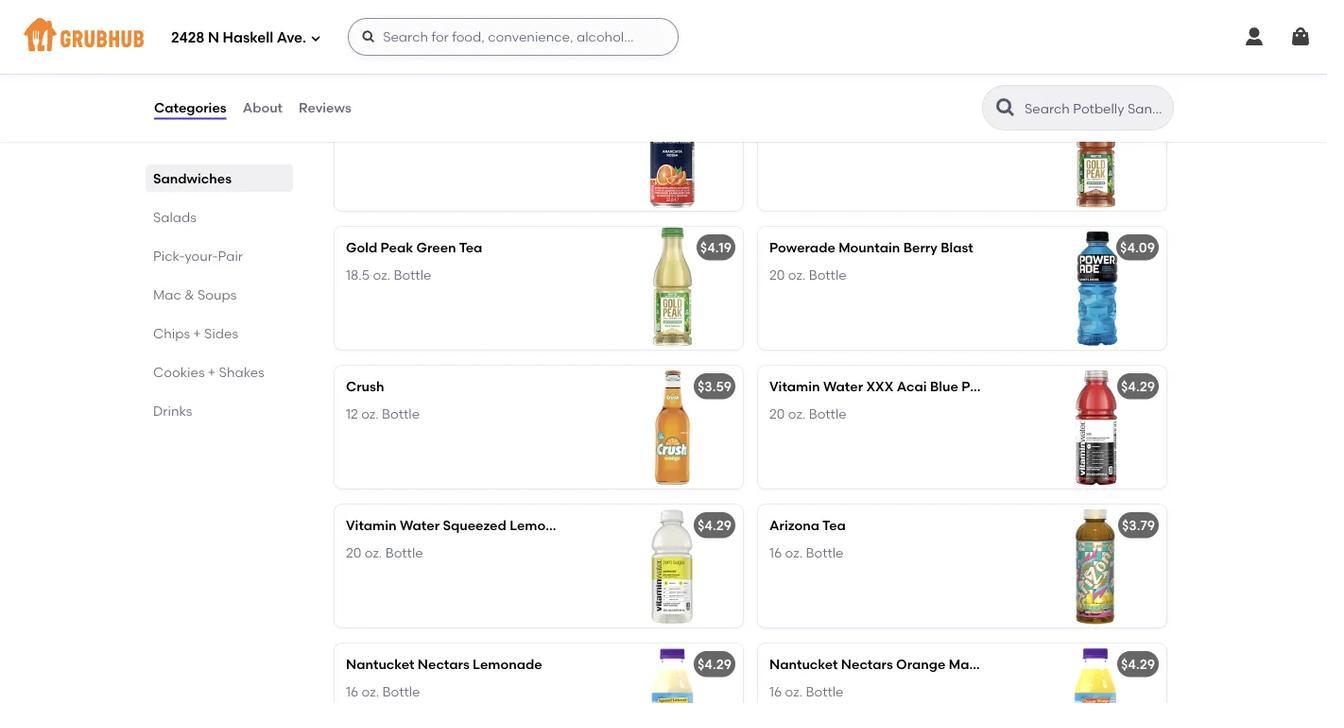 Task type: describe. For each thing, give the bounding box(es) containing it.
$4.29 for vitamin water xxx acai blue pom
[[1122, 379, 1156, 395]]

nantucket for nantucket nectars lemonade
[[346, 657, 415, 673]]

peak
[[381, 240, 413, 256]]

1 horizontal spatial svg image
[[1244, 26, 1266, 48]]

bottle for berry
[[809, 267, 847, 283]]

powerade mountain berry blast image
[[1025, 227, 1167, 350]]

$4.29 for nantucket nectars orange mango
[[1122, 657, 1156, 673]]

drinks tab
[[153, 401, 286, 421]]

salads
[[153, 209, 197, 225]]

arizona tea
[[770, 518, 846, 534]]

crush
[[346, 379, 384, 395]]

16 oz. bottle for arizona tea
[[770, 545, 844, 561]]

bottle for green
[[394, 267, 432, 283]]

11.15
[[346, 128, 371, 144]]

16 for nantucket nectars orange mango
[[770, 684, 782, 700]]

mac & soups tab
[[153, 285, 286, 305]]

oz. for orange
[[786, 684, 803, 700]]

1 horizontal spatial orange
[[897, 657, 946, 673]]

11.15 oz can
[[346, 128, 419, 144]]

ave.
[[277, 29, 307, 46]]

oz. for squeezed
[[365, 545, 382, 561]]

soups
[[198, 287, 237, 303]]

20 oz. bottle for vitamin water squeezed lemonade
[[346, 545, 423, 561]]

0 horizontal spatial orange
[[483, 101, 533, 117]]

+ for cookies
[[208, 364, 216, 380]]

$4.09
[[1121, 240, 1156, 256]]

2428 n haskell ave.
[[171, 29, 307, 46]]

pom
[[962, 379, 991, 395]]

20 oz. bottle for vitamin water xxx acai blue pom
[[770, 406, 847, 422]]

nectars for orange
[[842, 657, 894, 673]]

san pellegrino blood orange
[[346, 101, 533, 117]]

nantucket nectars lemonade image
[[602, 644, 743, 705]]

oz. for green
[[373, 267, 391, 283]]

bottle for orange
[[806, 684, 844, 700]]

vitamin water squeezed lemonade image
[[602, 505, 743, 628]]

gold peak green tea
[[346, 240, 483, 256]]

chips + sides
[[153, 325, 238, 341]]

your-
[[185, 248, 218, 264]]

18.5 oz. bottle for gold peak sweet tea image
[[770, 128, 855, 144]]

oz
[[374, 128, 389, 144]]

0 horizontal spatial svg image
[[361, 29, 377, 44]]

sides
[[204, 325, 238, 341]]

categories
[[154, 100, 227, 116]]

12
[[346, 406, 358, 422]]

16 oz. bottle for nantucket nectars lemonade
[[346, 684, 420, 700]]

2428
[[171, 29, 205, 46]]

salads tab
[[153, 207, 286, 227]]

vitamin for vitamin water squeezed lemonade
[[346, 518, 397, 534]]

18.5 for gold peak sweet tea image
[[770, 128, 794, 144]]

mountain
[[839, 240, 901, 256]]

$4.29 for vitamin water squeezed lemonade
[[698, 518, 732, 534]]

categories button
[[153, 74, 228, 142]]

chips + sides tab
[[153, 323, 286, 343]]

arizona tea image
[[1025, 505, 1167, 628]]

shakes
[[219, 364, 265, 380]]

cookies + shakes tab
[[153, 362, 286, 382]]

mac & soups
[[153, 287, 237, 303]]

16 oz. bottle for nantucket nectars orange mango
[[770, 684, 844, 700]]

acai
[[897, 379, 927, 395]]

mango
[[949, 657, 995, 673]]

sandwiches
[[153, 170, 232, 186]]

pair
[[218, 248, 243, 264]]

$4.19 for the gold peak green tea image
[[701, 240, 732, 256]]

search icon image
[[995, 96, 1018, 119]]

20 oz. bottle for powerade mountain berry blast
[[770, 267, 847, 283]]

vitamin water xxx acai blue pom
[[770, 379, 991, 395]]

cookies + shakes
[[153, 364, 265, 380]]

pick-your-pair tab
[[153, 246, 286, 266]]

powerade
[[770, 240, 836, 256]]

water for xxx
[[824, 379, 864, 395]]

xxx
[[867, 379, 894, 395]]



Task type: locate. For each thing, give the bounding box(es) containing it.
bottle for squeezed
[[386, 545, 423, 561]]

reviews button
[[298, 74, 353, 142]]

16 for nantucket nectars lemonade
[[346, 684, 359, 700]]

water left squeezed
[[400, 518, 440, 534]]

vitamin water squeezed lemonade
[[346, 518, 579, 534]]

n
[[208, 29, 219, 46]]

$3.79
[[1123, 518, 1156, 534]]

18.5 for the gold peak green tea image
[[346, 267, 370, 283]]

orange
[[483, 101, 533, 117], [897, 657, 946, 673]]

water
[[824, 379, 864, 395], [400, 518, 440, 534]]

1 horizontal spatial tea
[[823, 518, 846, 534]]

Search for food, convenience, alcohol... search field
[[348, 18, 679, 56]]

svg image
[[1244, 26, 1266, 48], [310, 33, 322, 44]]

20 for powerade mountain berry blast
[[770, 267, 785, 283]]

0 horizontal spatial 18.5
[[346, 267, 370, 283]]

oz. for berry
[[789, 267, 806, 283]]

oz. for xxx
[[789, 406, 806, 422]]

1 horizontal spatial $4.19
[[1124, 101, 1156, 117]]

0 vertical spatial water
[[824, 379, 864, 395]]

1 horizontal spatial vitamin
[[770, 379, 821, 395]]

blast
[[941, 240, 974, 256]]

$4.19 for gold peak sweet tea image
[[1124, 101, 1156, 117]]

0 horizontal spatial water
[[400, 518, 440, 534]]

blue
[[931, 379, 959, 395]]

0 vertical spatial $4.19
[[1124, 101, 1156, 117]]

16 oz. bottle down arizona tea
[[770, 545, 844, 561]]

$4.29 for nantucket nectars lemonade
[[698, 657, 732, 673]]

oz. for lemonade
[[362, 684, 379, 700]]

gold peak green tea image
[[602, 227, 743, 350]]

orange right blood
[[483, 101, 533, 117]]

1 vertical spatial orange
[[897, 657, 946, 673]]

0 vertical spatial vitamin
[[770, 379, 821, 395]]

pick-your-pair
[[153, 248, 243, 264]]

nantucket nectars lemonade
[[346, 657, 543, 673]]

1 horizontal spatial nectars
[[842, 657, 894, 673]]

0 horizontal spatial vitamin
[[346, 518, 397, 534]]

tea
[[459, 240, 483, 256], [823, 518, 846, 534]]

cookies
[[153, 364, 205, 380]]

1 vertical spatial 20 oz. bottle
[[770, 406, 847, 422]]

0 horizontal spatial nantucket
[[346, 657, 415, 673]]

squeezed
[[443, 518, 507, 534]]

bottle
[[818, 128, 855, 144], [394, 267, 432, 283], [809, 267, 847, 283], [382, 406, 420, 422], [809, 406, 847, 422], [386, 545, 423, 561], [806, 545, 844, 561], [383, 684, 420, 700], [806, 684, 844, 700]]

0 horizontal spatial svg image
[[310, 33, 322, 44]]

16 for arizona tea
[[770, 545, 782, 561]]

green
[[417, 240, 456, 256]]

nantucket nectars orange mango
[[770, 657, 995, 673]]

pick-
[[153, 248, 185, 264]]

20 oz. bottle down vitamin water xxx acai blue pom
[[770, 406, 847, 422]]

0 vertical spatial tea
[[459, 240, 483, 256]]

blood
[[443, 101, 480, 117]]

vitamin
[[770, 379, 821, 395], [346, 518, 397, 534]]

about button
[[242, 74, 284, 142]]

+ inside tab
[[208, 364, 216, 380]]

haskell
[[223, 29, 273, 46]]

1 vertical spatial vitamin
[[346, 518, 397, 534]]

san
[[346, 101, 371, 117]]

pellegrino
[[374, 101, 439, 117]]

$4.29
[[1122, 379, 1156, 395], [698, 518, 732, 534], [698, 657, 732, 673], [1122, 657, 1156, 673]]

2 vertical spatial 20 oz. bottle
[[346, 545, 423, 561]]

water for squeezed
[[400, 518, 440, 534]]

1 horizontal spatial nantucket
[[770, 657, 838, 673]]

+ left shakes
[[208, 364, 216, 380]]

$4.19 down san pellegrino "image"
[[1124, 101, 1156, 117]]

bottle for lemonade
[[383, 684, 420, 700]]

+ inside "tab"
[[193, 325, 201, 341]]

18.5 oz. bottle for the gold peak green tea image
[[346, 267, 432, 283]]

bottle for xxx
[[809, 406, 847, 422]]

1 horizontal spatial 18.5
[[770, 128, 794, 144]]

+ for chips
[[193, 325, 201, 341]]

$4.19
[[1124, 101, 1156, 117], [701, 240, 732, 256]]

1 vertical spatial $4.19
[[701, 240, 732, 256]]

2 nantucket from the left
[[770, 657, 838, 673]]

1 horizontal spatial +
[[208, 364, 216, 380]]

1 vertical spatial water
[[400, 518, 440, 534]]

12 oz. bottle
[[346, 406, 420, 422]]

20
[[770, 267, 785, 283], [770, 406, 785, 422], [346, 545, 362, 561]]

water left xxx
[[824, 379, 864, 395]]

0 vertical spatial 20
[[770, 267, 785, 283]]

$4.19 left powerade at the top of page
[[701, 240, 732, 256]]

20 for vitamin water squeezed lemonade
[[346, 545, 362, 561]]

18.5 oz. bottle
[[770, 128, 855, 144], [346, 267, 432, 283]]

0 horizontal spatial nectars
[[418, 657, 470, 673]]

18.5
[[770, 128, 794, 144], [346, 267, 370, 283]]

oz.
[[797, 128, 814, 144], [373, 267, 391, 283], [789, 267, 806, 283], [361, 406, 379, 422], [789, 406, 806, 422], [365, 545, 382, 561], [786, 545, 803, 561], [362, 684, 379, 700], [786, 684, 803, 700]]

san pellegrino image
[[1025, 0, 1167, 72]]

0 vertical spatial 20 oz. bottle
[[770, 267, 847, 283]]

can
[[392, 128, 419, 144]]

Search Potbelly Sandwich Works search field
[[1023, 99, 1168, 117]]

1 vertical spatial tea
[[823, 518, 846, 534]]

0 horizontal spatial tea
[[459, 240, 483, 256]]

1 vertical spatial +
[[208, 364, 216, 380]]

1 vertical spatial 18.5
[[346, 267, 370, 283]]

16
[[770, 545, 782, 561], [346, 684, 359, 700], [770, 684, 782, 700]]

1 vertical spatial 18.5 oz. bottle
[[346, 267, 432, 283]]

16 oz. bottle down nantucket nectars lemonade
[[346, 684, 420, 700]]

0 vertical spatial lemonade
[[510, 518, 579, 534]]

gold peak sweet tea image
[[1025, 88, 1167, 211]]

20 oz. bottle
[[770, 267, 847, 283], [770, 406, 847, 422], [346, 545, 423, 561]]

sandwiches tab
[[153, 168, 286, 188]]

20 oz. bottle down powerade at the top of page
[[770, 267, 847, 283]]

2 nectars from the left
[[842, 657, 894, 673]]

nectars
[[418, 657, 470, 673], [842, 657, 894, 673]]

nantucket for nantucket nectars orange mango
[[770, 657, 838, 673]]

16 oz. bottle
[[770, 545, 844, 561], [346, 684, 420, 700], [770, 684, 844, 700]]

0 horizontal spatial $4.19
[[701, 240, 732, 256]]

crush image
[[602, 366, 743, 489]]

2 vertical spatial 20
[[346, 545, 362, 561]]

1 nectars from the left
[[418, 657, 470, 673]]

1 vertical spatial 20
[[770, 406, 785, 422]]

chips
[[153, 325, 190, 341]]

nantucket nectars orange mango image
[[1025, 644, 1167, 705]]

mac
[[153, 287, 181, 303]]

nectars for lemonade
[[418, 657, 470, 673]]

20 for vitamin water xxx acai blue pom
[[770, 406, 785, 422]]

+
[[193, 325, 201, 341], [208, 364, 216, 380]]

reviews
[[299, 100, 352, 116]]

smartwater image
[[602, 0, 743, 72]]

1 horizontal spatial water
[[824, 379, 864, 395]]

orange left mango
[[897, 657, 946, 673]]

tea right arizona
[[823, 518, 846, 534]]

1 nantucket from the left
[[346, 657, 415, 673]]

0 vertical spatial 18.5 oz. bottle
[[770, 128, 855, 144]]

1 vertical spatial lemonade
[[473, 657, 543, 673]]

1 horizontal spatial 18.5 oz. bottle
[[770, 128, 855, 144]]

svg image
[[1290, 26, 1313, 48], [361, 29, 377, 44]]

+ left sides
[[193, 325, 201, 341]]

san pellegrino blood orange image
[[602, 88, 743, 211]]

berry
[[904, 240, 938, 256]]

vitamin water xxx acai blue pom image
[[1025, 366, 1167, 489]]

tea right green
[[459, 240, 483, 256]]

powerade mountain berry blast
[[770, 240, 974, 256]]

drinks
[[153, 403, 192, 419]]

0 vertical spatial 18.5
[[770, 128, 794, 144]]

&
[[185, 287, 195, 303]]

gold
[[346, 240, 378, 256]]

0 vertical spatial orange
[[483, 101, 533, 117]]

20 oz. bottle down vitamin water squeezed lemonade
[[346, 545, 423, 561]]

0 horizontal spatial +
[[193, 325, 201, 341]]

nantucket
[[346, 657, 415, 673], [770, 657, 838, 673]]

$3.59
[[698, 379, 732, 395]]

16 oz. bottle down 'nantucket nectars orange mango'
[[770, 684, 844, 700]]

main navigation navigation
[[0, 0, 1328, 74]]

0 vertical spatial +
[[193, 325, 201, 341]]

arizona
[[770, 518, 820, 534]]

1 horizontal spatial svg image
[[1290, 26, 1313, 48]]

0 horizontal spatial 18.5 oz. bottle
[[346, 267, 432, 283]]

lemonade
[[510, 518, 579, 534], [473, 657, 543, 673]]

vitamin for vitamin water xxx acai blue pom
[[770, 379, 821, 395]]

about
[[243, 100, 283, 116]]



Task type: vqa. For each thing, say whether or not it's contained in the screenshot.


